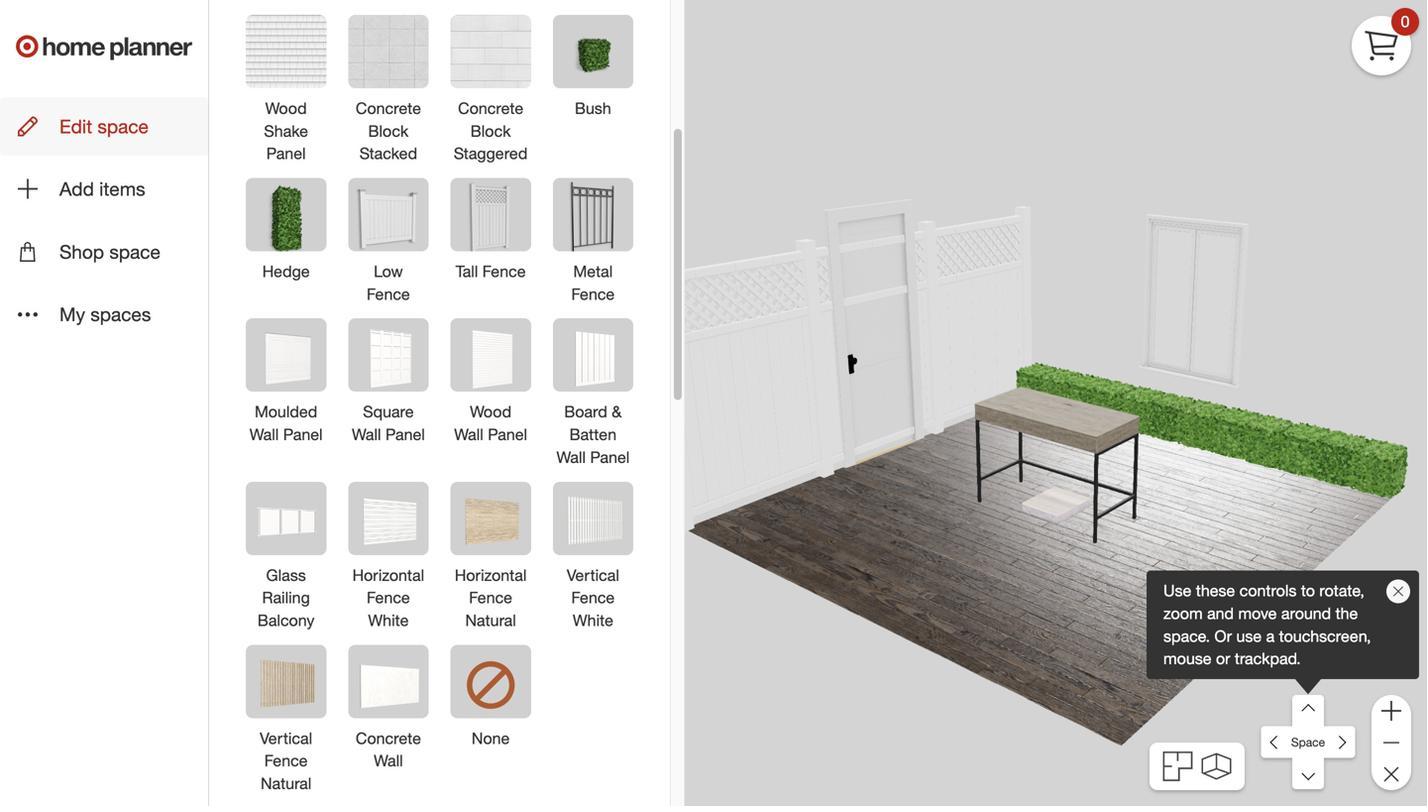 Task type: locate. For each thing, give the bounding box(es) containing it.
vertical for vertical fence white
[[567, 565, 620, 585]]

space
[[98, 115, 149, 138], [109, 240, 161, 263]]

square
[[363, 402, 414, 422]]

panel inside square wall panel
[[386, 425, 425, 444]]

wood inside wood wall panel
[[470, 402, 512, 422]]

panel inside wood shake panel
[[266, 144, 306, 163]]

natural inside horizontal fence natural
[[465, 611, 516, 630]]

fence for low fence
[[367, 284, 410, 304]]

concrete block staggered
[[454, 99, 528, 163]]

spaces
[[90, 303, 151, 326]]

0 horizontal spatial wood
[[265, 99, 307, 118]]

0 horizontal spatial block
[[368, 121, 409, 141]]

1 horizontal spatial wood
[[470, 402, 512, 422]]

1 horizontal spatial block
[[471, 121, 511, 141]]

wood up shake
[[265, 99, 307, 118]]

1 vertical spatial space
[[109, 240, 161, 263]]

0 vertical spatial wood
[[265, 99, 307, 118]]

wall inside concrete wall
[[374, 751, 403, 771]]

1 vertical spatial vertical
[[260, 729, 312, 748]]

my
[[59, 303, 85, 326]]

space right shop
[[109, 240, 161, 263]]

moulded wall panel
[[250, 402, 323, 444]]

railing
[[262, 588, 310, 607]]

1 horizontal spatial vertical
[[567, 565, 620, 585]]

fence inside horizontal fence white
[[367, 588, 410, 607]]

space inside button
[[98, 115, 149, 138]]

wood shake panel
[[264, 99, 308, 163]]

around
[[1282, 604, 1332, 623]]

block up stacked
[[368, 121, 409, 141]]

tilt camera up 30° image
[[1293, 695, 1325, 727]]

panel for wood wall panel
[[488, 425, 528, 444]]

panel down 'batten'
[[590, 448, 630, 467]]

edit
[[59, 115, 92, 138]]

glass
[[266, 565, 306, 585]]

pan camera right 30° image
[[1325, 726, 1356, 758]]

0 horizontal spatial horizontal
[[353, 565, 424, 585]]

add items
[[59, 178, 145, 200]]

block up staggered at the top
[[471, 121, 511, 141]]

fence for horizontal fence white
[[367, 588, 410, 607]]

horizontal for horizontal fence white
[[353, 565, 424, 585]]

2 horizontal from the left
[[455, 565, 527, 585]]

stacked
[[360, 144, 417, 163]]

1 horizontal from the left
[[353, 565, 424, 585]]

white inside horizontal fence white
[[368, 611, 409, 630]]

the
[[1336, 604, 1359, 623]]

space for shop space
[[109, 240, 161, 263]]

1 vertical spatial natural
[[261, 774, 312, 793]]

concrete block stacked
[[356, 99, 421, 163]]

wall inside wood wall panel
[[454, 425, 484, 444]]

fence inside vertical fence white
[[572, 588, 615, 607]]

horizontal
[[353, 565, 424, 585], [455, 565, 527, 585]]

block
[[368, 121, 409, 141], [471, 121, 511, 141]]

fence inside horizontal fence natural
[[469, 588, 513, 607]]

pan camera left 30° image
[[1262, 726, 1293, 758]]

white for horizontal fence white
[[368, 611, 409, 630]]

panel inside wood wall panel
[[488, 425, 528, 444]]

0 vertical spatial space
[[98, 115, 149, 138]]

0 horizontal spatial natural
[[261, 774, 312, 793]]

1 horizontal spatial horizontal
[[455, 565, 527, 585]]

wood left board
[[470, 402, 512, 422]]

1 block from the left
[[368, 121, 409, 141]]

wood
[[265, 99, 307, 118], [470, 402, 512, 422]]

white inside vertical fence white
[[573, 611, 614, 630]]

1 horizontal spatial white
[[573, 611, 614, 630]]

add
[[59, 178, 94, 200]]

vertical
[[567, 565, 620, 585], [260, 729, 312, 748]]

space right edit at top
[[98, 115, 149, 138]]

front view button icon image
[[1202, 753, 1232, 780]]

0 vertical spatial natural
[[465, 611, 516, 630]]

block for stacked
[[368, 121, 409, 141]]

add items button
[[0, 160, 208, 218]]

tall fence
[[456, 262, 526, 281]]

block inside "concrete block stacked"
[[368, 121, 409, 141]]

controls
[[1240, 581, 1297, 600]]

concrete
[[356, 99, 421, 118], [458, 99, 524, 118], [356, 729, 421, 748]]

bush
[[575, 99, 612, 118]]

wood inside wood shake panel
[[265, 99, 307, 118]]

panel for wood shake panel
[[266, 144, 306, 163]]

low
[[374, 262, 403, 281]]

panel down square
[[386, 425, 425, 444]]

wall inside moulded wall panel
[[250, 425, 279, 444]]

white for vertical fence white
[[573, 611, 614, 630]]

block inside concrete block staggered
[[471, 121, 511, 141]]

use these controls to rotate, zoom and move around the space. or use a touchscreen, mouse or trackpad.
[[1164, 581, 1372, 668]]

none
[[472, 729, 510, 748]]

fence for metal fence
[[572, 284, 615, 304]]

concrete for concrete block staggered
[[458, 99, 524, 118]]

panel down shake
[[266, 144, 306, 163]]

mouse
[[1164, 649, 1212, 668]]

space for edit space
[[98, 115, 149, 138]]

wall inside square wall panel
[[352, 425, 381, 444]]

0 horizontal spatial vertical
[[260, 729, 312, 748]]

space
[[1292, 735, 1326, 750]]

shop space
[[59, 240, 161, 263]]

2 block from the left
[[471, 121, 511, 141]]

natural
[[465, 611, 516, 630], [261, 774, 312, 793]]

&
[[612, 402, 622, 422]]

panel left 'batten'
[[488, 425, 528, 444]]

or
[[1217, 649, 1231, 668]]

wood for shake
[[265, 99, 307, 118]]

natural inside vertical fence natural
[[261, 774, 312, 793]]

block for staggered
[[471, 121, 511, 141]]

staggered
[[454, 144, 528, 163]]

concrete inside concrete block staggered
[[458, 99, 524, 118]]

1 white from the left
[[368, 611, 409, 630]]

my spaces
[[59, 303, 151, 326]]

wall for concrete
[[374, 751, 403, 771]]

glass railing balcony
[[258, 565, 315, 630]]

0 vertical spatial vertical
[[567, 565, 620, 585]]

vertical fence natural
[[260, 729, 312, 793]]

1 horizontal spatial natural
[[465, 611, 516, 630]]

concrete for concrete wall
[[356, 729, 421, 748]]

wall
[[250, 425, 279, 444], [352, 425, 381, 444], [454, 425, 484, 444], [557, 448, 586, 467], [374, 751, 403, 771]]

home planner landing page image
[[16, 16, 192, 79]]

fence inside vertical fence natural
[[265, 751, 308, 771]]

board
[[565, 402, 608, 422]]

shop space button
[[0, 222, 208, 281]]

0 horizontal spatial white
[[368, 611, 409, 630]]

white
[[368, 611, 409, 630], [573, 611, 614, 630]]

and
[[1208, 604, 1234, 623]]

or
[[1215, 626, 1233, 646]]

metal fence
[[572, 262, 615, 304]]

fence
[[483, 262, 526, 281], [367, 284, 410, 304], [572, 284, 615, 304], [367, 588, 410, 607], [469, 588, 513, 607], [572, 588, 615, 607], [265, 751, 308, 771]]

edit space
[[59, 115, 149, 138]]

1 vertical spatial wood
[[470, 402, 512, 422]]

natural for horizontal fence natural
[[465, 611, 516, 630]]

space inside 'button'
[[109, 240, 161, 263]]

shop
[[59, 240, 104, 263]]

wood wall panel
[[454, 402, 528, 444]]

2 white from the left
[[573, 611, 614, 630]]

low fence
[[367, 262, 410, 304]]

panel inside moulded wall panel
[[283, 425, 323, 444]]

panel down moulded
[[283, 425, 323, 444]]

panel
[[266, 144, 306, 163], [283, 425, 323, 444], [386, 425, 425, 444], [488, 425, 528, 444], [590, 448, 630, 467]]



Task type: describe. For each thing, give the bounding box(es) containing it.
my spaces button
[[0, 285, 208, 344]]

horizontal fence natural
[[455, 565, 527, 630]]

0
[[1402, 12, 1410, 31]]

trackpad.
[[1235, 649, 1301, 668]]

top view button icon image
[[1163, 752, 1193, 781]]

space.
[[1164, 626, 1211, 646]]

metal
[[574, 262, 613, 281]]

concrete for concrete block stacked
[[356, 99, 421, 118]]

fence for tall fence
[[483, 262, 526, 281]]

panel for moulded wall panel
[[283, 425, 323, 444]]

hedge
[[262, 262, 310, 281]]

0 button
[[1352, 8, 1420, 75]]

use these controls to rotate, zoom and move around the space. or use a touchscreen, mouse or trackpad. tooltip
[[1147, 571, 1420, 679]]

use
[[1237, 626, 1262, 646]]

panel inside board & batten wall panel
[[590, 448, 630, 467]]

balcony
[[258, 611, 315, 630]]

vertical for vertical fence natural
[[260, 729, 312, 748]]

fence for vertical fence white
[[572, 588, 615, 607]]

shake
[[264, 121, 308, 141]]

wall for wood
[[454, 425, 484, 444]]

square wall panel
[[352, 402, 425, 444]]

panel for square wall panel
[[386, 425, 425, 444]]

touchscreen,
[[1280, 626, 1372, 646]]

board & batten wall panel
[[557, 402, 630, 467]]

wall for square
[[352, 425, 381, 444]]

vertical fence white
[[567, 565, 620, 630]]

edit space button
[[0, 97, 208, 156]]

these
[[1197, 581, 1236, 600]]

items
[[99, 178, 145, 200]]

a
[[1267, 626, 1275, 646]]

natural for vertical fence natural
[[261, 774, 312, 793]]

horizontal fence white
[[353, 565, 424, 630]]

rotate,
[[1320, 581, 1365, 600]]

wall inside board & batten wall panel
[[557, 448, 586, 467]]

tall
[[456, 262, 478, 281]]

wall for moulded
[[250, 425, 279, 444]]

to
[[1302, 581, 1316, 600]]

horizontal for horizontal fence natural
[[455, 565, 527, 585]]

use
[[1164, 581, 1192, 600]]

zoom
[[1164, 604, 1203, 623]]

fence for vertical fence natural
[[265, 751, 308, 771]]

move
[[1239, 604, 1278, 623]]

tilt camera down 30° image
[[1293, 758, 1325, 790]]

moulded
[[255, 402, 318, 422]]

batten
[[570, 425, 617, 444]]

concrete wall
[[356, 729, 421, 771]]

wood for wall
[[470, 402, 512, 422]]

fence for horizontal fence natural
[[469, 588, 513, 607]]



Task type: vqa. For each thing, say whether or not it's contained in the screenshot.
second Add to cart button from the right
no



